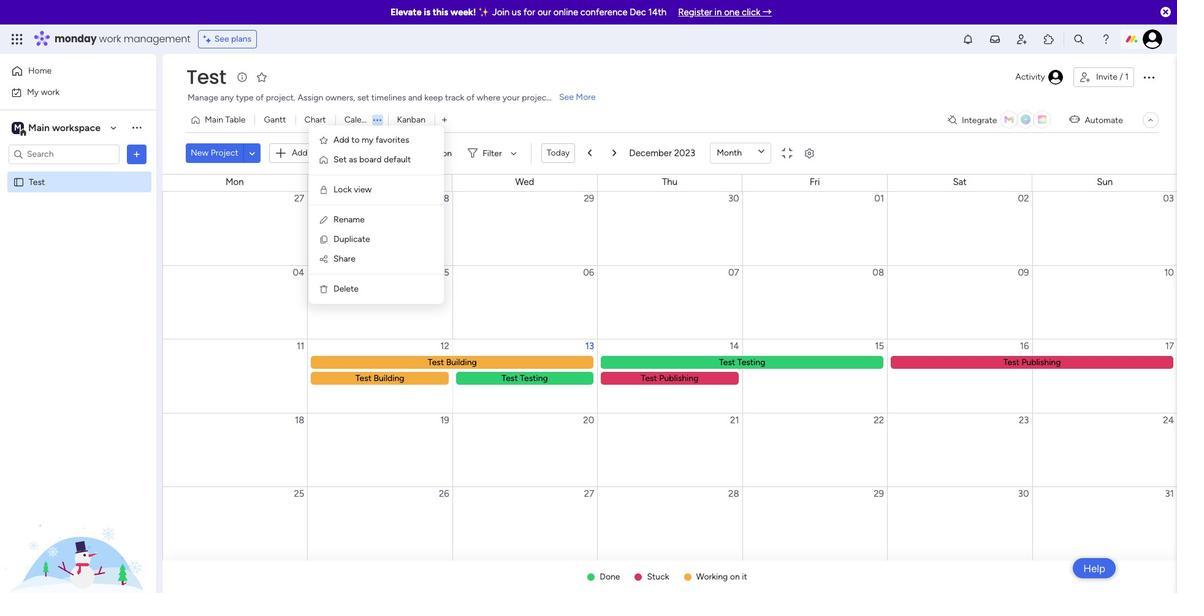 Task type: vqa. For each thing, say whether or not it's contained in the screenshot.
2nd Due date
no



Task type: describe. For each thing, give the bounding box(es) containing it.
set as board default image
[[319, 155, 329, 165]]

click
[[742, 7, 760, 18]]

assign
[[298, 93, 323, 103]]

it
[[742, 572, 747, 582]]

share
[[334, 254, 356, 264]]

invite / 1
[[1096, 72, 1129, 82]]

new project
[[191, 148, 238, 158]]

home
[[28, 66, 52, 76]]

lottie animation image
[[0, 470, 156, 593]]

monday
[[55, 32, 97, 46]]

activity
[[1015, 72, 1045, 82]]

workspace options image
[[131, 122, 143, 134]]

chart
[[304, 115, 326, 125]]

v2 search image
[[354, 146, 363, 160]]

workspace image
[[12, 121, 24, 135]]

wed
[[515, 177, 534, 188]]

your
[[503, 93, 520, 103]]

working
[[696, 572, 728, 582]]

new
[[191, 148, 209, 158]]

calendar button
[[335, 110, 388, 130]]

delete
[[334, 284, 359, 294]]

kanban
[[397, 115, 426, 125]]

add view image
[[442, 116, 447, 125]]

add to my favorites
[[334, 135, 409, 145]]

favorites
[[376, 135, 409, 145]]

manage
[[188, 93, 218, 103]]

us
[[512, 7, 521, 18]]

duplicate
[[334, 234, 370, 245]]

see plans button
[[198, 30, 257, 48]]

automate
[[1085, 115, 1123, 125]]

to
[[351, 135, 360, 145]]

conference
[[580, 7, 628, 18]]

test inside list box
[[29, 177, 45, 187]]

person
[[426, 148, 452, 158]]

type
[[236, 93, 254, 103]]

invite / 1 button
[[1073, 67, 1134, 87]]

invite members image
[[1016, 33, 1028, 45]]

✨
[[478, 7, 490, 18]]

menu containing add to my favorites
[[309, 126, 444, 304]]

register in one click → link
[[678, 7, 772, 18]]

kanban button
[[388, 110, 435, 130]]

tue
[[372, 177, 387, 188]]

set as board default
[[334, 154, 411, 165]]

stuck
[[647, 572, 669, 582]]

filter button
[[463, 143, 521, 163]]

search everything image
[[1073, 33, 1085, 45]]

lock view
[[334, 185, 372, 195]]

as
[[349, 154, 357, 165]]

autopilot image
[[1069, 112, 1080, 127]]

2023
[[674, 148, 695, 159]]

arrow down image
[[506, 146, 521, 161]]

Test field
[[183, 63, 229, 91]]

this
[[433, 7, 448, 18]]

monday work management
[[55, 32, 190, 46]]

2 list arrow image from the left
[[613, 150, 616, 157]]

workspace selection element
[[12, 120, 102, 136]]

inbox image
[[989, 33, 1001, 45]]

project
[[211, 148, 238, 158]]

Search in workspace field
[[26, 147, 102, 161]]

work for monday
[[99, 32, 121, 46]]

view
[[354, 185, 372, 195]]

month
[[717, 148, 742, 158]]

stands.
[[552, 93, 579, 103]]

track
[[445, 93, 464, 103]]

new project button
[[186, 143, 243, 163]]

our
[[538, 7, 551, 18]]

see for see more
[[559, 92, 574, 102]]

dapulse integrations image
[[948, 116, 957, 125]]

help button
[[1073, 559, 1116, 579]]

apps image
[[1043, 33, 1055, 45]]

help
[[1083, 563, 1105, 575]]

gantt button
[[255, 110, 295, 130]]

home button
[[7, 61, 132, 81]]

gantt
[[264, 115, 286, 125]]

2 of from the left
[[466, 93, 475, 103]]

working on it
[[696, 572, 747, 582]]

14th
[[648, 7, 667, 18]]

rename image
[[319, 215, 329, 225]]

where
[[477, 93, 501, 103]]

lock
[[334, 185, 352, 195]]

see for see plans
[[214, 34, 229, 44]]

see plans
[[214, 34, 251, 44]]

activity button
[[1011, 67, 1069, 87]]

set
[[357, 93, 369, 103]]



Task type: locate. For each thing, give the bounding box(es) containing it.
see inside see plans button
[[214, 34, 229, 44]]

main inside workspace selection element
[[28, 122, 50, 133]]

work
[[99, 32, 121, 46], [41, 87, 60, 97]]

0 horizontal spatial see
[[214, 34, 229, 44]]

add for add widget
[[292, 148, 308, 158]]

see left "plans"
[[214, 34, 229, 44]]

option
[[0, 171, 156, 174]]

angle down image
[[249, 149, 255, 158]]

board
[[359, 154, 382, 165]]

0 vertical spatial options image
[[1142, 70, 1156, 85]]

add inside menu
[[334, 135, 349, 145]]

2 horizontal spatial options image
[[1142, 70, 1156, 85]]

1 vertical spatial test
[[29, 177, 45, 187]]

chart button
[[295, 110, 335, 130]]

0 horizontal spatial test
[[29, 177, 45, 187]]

select product image
[[11, 33, 23, 45]]

1 horizontal spatial test
[[186, 63, 226, 91]]

collapse board header image
[[1146, 115, 1156, 125]]

calendar
[[344, 115, 379, 125]]

integrate
[[962, 115, 997, 125]]

duplicate image
[[319, 235, 329, 245]]

show board description image
[[235, 71, 249, 83]]

owners,
[[325, 93, 355, 103]]

plans
[[231, 34, 251, 44]]

/
[[1120, 72, 1123, 82]]

1 horizontal spatial main
[[205, 115, 223, 125]]

project
[[522, 93, 550, 103]]

→
[[763, 7, 772, 18]]

lottie animation element
[[0, 470, 156, 593]]

sun
[[1097, 177, 1113, 188]]

of right the type
[[256, 93, 264, 103]]

filter
[[483, 148, 502, 158]]

list arrow image right today button on the left top of the page
[[588, 150, 592, 157]]

invite
[[1096, 72, 1118, 82]]

1 horizontal spatial add
[[334, 135, 349, 145]]

1 horizontal spatial of
[[466, 93, 475, 103]]

manage any type of project. assign owners, set timelines and keep track of where your project stands.
[[188, 93, 579, 103]]

see more link
[[558, 91, 597, 104]]

my
[[362, 135, 374, 145]]

1 horizontal spatial options image
[[368, 116, 386, 124]]

register in one click →
[[678, 7, 772, 18]]

0 horizontal spatial of
[[256, 93, 264, 103]]

today
[[547, 148, 570, 158]]

of
[[256, 93, 264, 103], [466, 93, 475, 103]]

list arrow image left december
[[613, 150, 616, 157]]

table
[[225, 115, 245, 125]]

done
[[600, 572, 620, 582]]

join
[[492, 7, 510, 18]]

1 vertical spatial see
[[559, 92, 574, 102]]

my
[[27, 87, 39, 97]]

main for main table
[[205, 115, 223, 125]]

0 vertical spatial add
[[334, 135, 349, 145]]

0 horizontal spatial options image
[[131, 148, 143, 160]]

1 list arrow image from the left
[[588, 150, 592, 157]]

in
[[715, 7, 722, 18]]

main right workspace icon
[[28, 122, 50, 133]]

any
[[220, 93, 234, 103]]

and
[[408, 93, 422, 103]]

1 horizontal spatial work
[[99, 32, 121, 46]]

2 vertical spatial options image
[[131, 148, 143, 160]]

management
[[124, 32, 190, 46]]

add inside popup button
[[292, 148, 308, 158]]

dec
[[630, 7, 646, 18]]

options image inside calendar button
[[368, 116, 386, 124]]

help image
[[1100, 33, 1112, 45]]

test right 'public board' image on the left top
[[29, 177, 45, 187]]

options image down "workspace options" image
[[131, 148, 143, 160]]

week!
[[451, 7, 476, 18]]

main workspace
[[28, 122, 101, 133]]

0 horizontal spatial add
[[292, 148, 308, 158]]

list arrow image
[[588, 150, 592, 157], [613, 150, 616, 157]]

person button
[[406, 143, 459, 163]]

elevate is this week! ✨ join us for our online conference dec 14th
[[390, 7, 667, 18]]

widget
[[310, 148, 336, 158]]

december 2023
[[629, 148, 695, 159]]

options image
[[1142, 70, 1156, 85], [368, 116, 386, 124], [131, 148, 143, 160]]

work right "monday"
[[99, 32, 121, 46]]

1 horizontal spatial see
[[559, 92, 574, 102]]

december
[[629, 148, 672, 159]]

main table
[[205, 115, 245, 125]]

mon
[[226, 177, 244, 188]]

one
[[724, 7, 740, 18]]

1 vertical spatial options image
[[368, 116, 386, 124]]

work inside "my work" button
[[41, 87, 60, 97]]

today button
[[541, 143, 575, 163]]

my work
[[27, 87, 60, 97]]

set
[[334, 154, 347, 165]]

main table button
[[186, 110, 255, 130]]

fri
[[810, 177, 820, 188]]

0 horizontal spatial main
[[28, 122, 50, 133]]

options image up add to my favorites
[[368, 116, 386, 124]]

options image right the '1'
[[1142, 70, 1156, 85]]

0 vertical spatial test
[[186, 63, 226, 91]]

work right 'my'
[[41, 87, 60, 97]]

keep
[[424, 93, 443, 103]]

delete image
[[319, 284, 329, 294]]

workspace
[[52, 122, 101, 133]]

my work button
[[7, 82, 132, 102]]

rename
[[334, 215, 365, 225]]

0 vertical spatial work
[[99, 32, 121, 46]]

main
[[205, 115, 223, 125], [28, 122, 50, 133]]

more
[[576, 92, 596, 102]]

lock view image
[[319, 185, 329, 195]]

main for main workspace
[[28, 122, 50, 133]]

add to favorites image
[[256, 71, 268, 83]]

add widget
[[292, 148, 336, 158]]

see inside see more link
[[559, 92, 574, 102]]

1 of from the left
[[256, 93, 264, 103]]

1
[[1125, 72, 1129, 82]]

add widget button
[[269, 143, 342, 163]]

test
[[186, 63, 226, 91], [29, 177, 45, 187]]

is
[[424, 7, 431, 18]]

add for add to my favorites
[[334, 135, 349, 145]]

project.
[[266, 93, 295, 103]]

for
[[524, 7, 535, 18]]

menu
[[309, 126, 444, 304]]

sat
[[953, 177, 967, 188]]

1 horizontal spatial list arrow image
[[613, 150, 616, 157]]

see left "more"
[[559, 92, 574, 102]]

work for my
[[41, 87, 60, 97]]

see more
[[559, 92, 596, 102]]

timelines
[[371, 93, 406, 103]]

main inside button
[[205, 115, 223, 125]]

1 vertical spatial work
[[41, 87, 60, 97]]

0 horizontal spatial list arrow image
[[588, 150, 592, 157]]

0 vertical spatial see
[[214, 34, 229, 44]]

Search field
[[363, 145, 399, 162]]

notifications image
[[962, 33, 974, 45]]

online
[[553, 7, 578, 18]]

public board image
[[13, 176, 25, 188]]

add to my favorites image
[[319, 135, 329, 145]]

add left widget
[[292, 148, 308, 158]]

1 vertical spatial add
[[292, 148, 308, 158]]

register
[[678, 7, 712, 18]]

elevate
[[390, 7, 422, 18]]

add left to
[[334, 135, 349, 145]]

thu
[[662, 177, 677, 188]]

m
[[14, 122, 21, 133]]

main left table
[[205, 115, 223, 125]]

of right track
[[466, 93, 475, 103]]

on
[[730, 572, 740, 582]]

test list box
[[0, 169, 156, 358]]

test up the manage
[[186, 63, 226, 91]]

share image
[[319, 254, 329, 264]]

james peterson image
[[1143, 29, 1162, 49]]

0 horizontal spatial work
[[41, 87, 60, 97]]

add
[[334, 135, 349, 145], [292, 148, 308, 158]]



